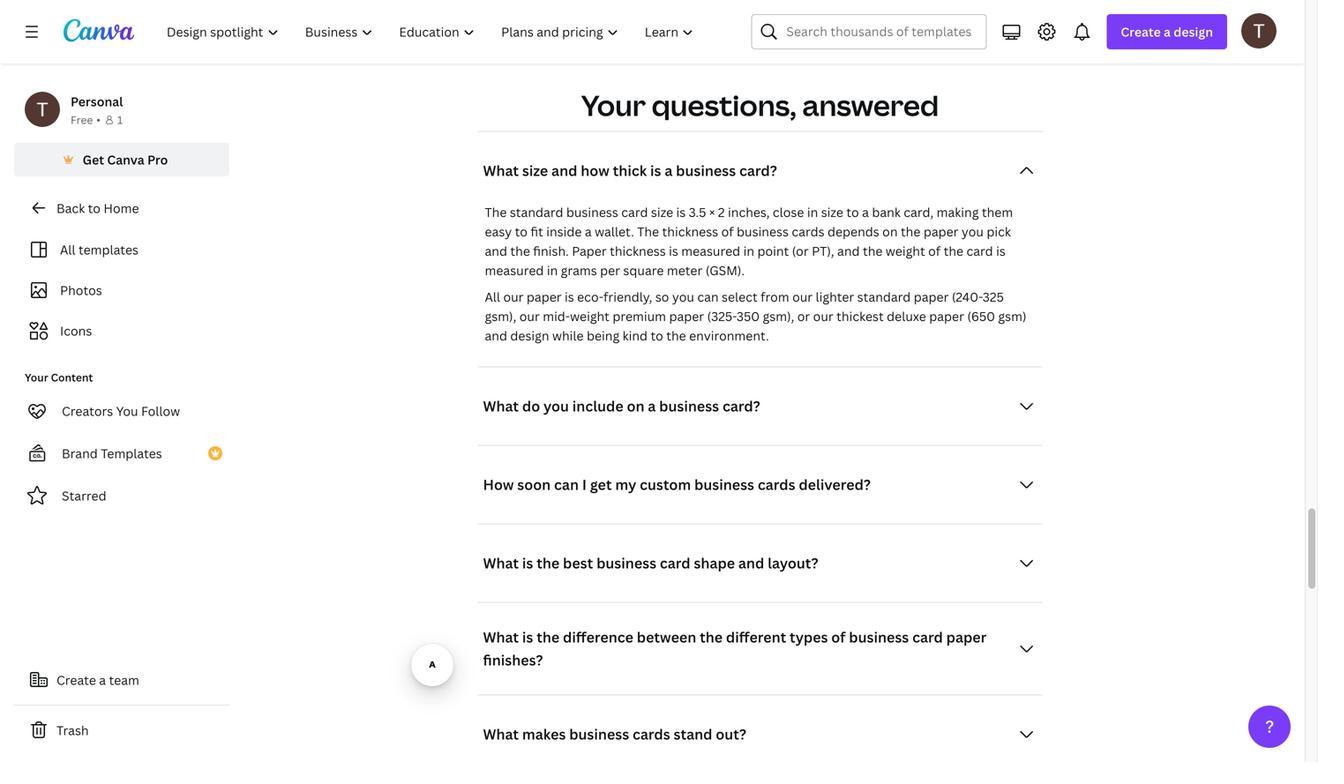 Task type: locate. For each thing, give the bounding box(es) containing it.
you right do
[[544, 397, 569, 416]]

0 vertical spatial the
[[485, 204, 507, 221]]

cards
[[792, 223, 825, 240], [758, 475, 796, 494], [633, 725, 670, 744]]

gsm), down from
[[763, 308, 795, 325]]

our left the mid-
[[520, 308, 540, 325]]

5 what from the top
[[483, 725, 519, 744]]

thick
[[613, 161, 647, 180]]

and left while
[[485, 327, 507, 344]]

the left best at the bottom of page
[[537, 554, 560, 573]]

business inside dropdown button
[[597, 554, 657, 573]]

0 horizontal spatial the
[[485, 204, 507, 221]]

in left point
[[744, 243, 755, 260]]

kind
[[623, 327, 648, 344]]

card inside what is the difference between the different types of business card paper finishes?
[[913, 628, 943, 647]]

of inside what is the difference between the different types of business card paper finishes?
[[832, 628, 846, 647]]

can left 'i'
[[554, 475, 579, 494]]

back
[[56, 200, 85, 217]]

trash link
[[14, 713, 229, 748]]

paper
[[924, 223, 959, 240], [527, 289, 562, 305], [914, 289, 949, 305], [669, 308, 704, 325], [929, 308, 964, 325], [947, 628, 987, 647]]

size up depends
[[821, 204, 844, 221]]

gsm),
[[485, 308, 517, 325], [763, 308, 795, 325]]

0 horizontal spatial design
[[510, 327, 549, 344]]

0 vertical spatial create
[[1121, 23, 1161, 40]]

all inside all our paper is eco-friendly, so you can select from our lighter standard paper (240-325 gsm), our mid-weight premium paper (325-350 gsm), or our thickest deluxe paper (650 gsm) and design while being kind to the environment.
[[485, 289, 500, 305]]

create inside "create a team" 'button'
[[56, 672, 96, 689]]

you down making
[[962, 223, 984, 240]]

how soon can i get my custom business cards delivered? button
[[478, 467, 1043, 503]]

business right best at the bottom of page
[[597, 554, 657, 573]]

on down bank on the right top of page
[[883, 223, 898, 240]]

paper inside the standard business card size is 3.5 × 2 inches, close in size to a bank card, making them easy to fit inside a wallet. the thickness of business cards depends on the paper you pick and the finish. paper thickness is measured in point (or pt), and the weight of the card is measured in grams per square meter (gsm).
[[924, 223, 959, 240]]

1 horizontal spatial standard
[[857, 289, 911, 305]]

our right the or
[[813, 308, 834, 325]]

card,
[[904, 204, 934, 221]]

design inside all our paper is eco-friendly, so you can select from our lighter standard paper (240-325 gsm), our mid-weight premium paper (325-350 gsm), or our thickest deluxe paper (650 gsm) and design while being kind to the environment.
[[510, 327, 549, 344]]

design down the mid-
[[510, 327, 549, 344]]

what for what do you include on a business card?
[[483, 397, 519, 416]]

what is the difference between the different types of business card paper finishes? button
[[478, 624, 1043, 674]]

the right kind
[[666, 327, 686, 344]]

back to home
[[56, 200, 139, 217]]

weight down the eco-
[[570, 308, 610, 325]]

standard up deluxe
[[857, 289, 911, 305]]

our down "easy"
[[503, 289, 524, 305]]

can inside all our paper is eco-friendly, so you can select from our lighter standard paper (240-325 gsm), our mid-weight premium paper (325-350 gsm), or our thickest deluxe paper (650 gsm) and design while being kind to the environment.
[[697, 289, 719, 305]]

0 vertical spatial thickness
[[662, 223, 718, 240]]

making
[[937, 204, 979, 221]]

2 vertical spatial you
[[544, 397, 569, 416]]

inside
[[546, 223, 582, 240]]

back to home link
[[14, 191, 229, 226]]

gsm), left the mid-
[[485, 308, 517, 325]]

can up (325-
[[697, 289, 719, 305]]

what inside dropdown button
[[483, 554, 519, 573]]

the right 'wallet.'
[[637, 223, 659, 240]]

your for your content
[[25, 370, 48, 385]]

is right thick
[[650, 161, 661, 180]]

1 horizontal spatial weight
[[886, 243, 925, 260]]

0 vertical spatial cards
[[792, 223, 825, 240]]

2 horizontal spatial size
[[821, 204, 844, 221]]

while
[[552, 327, 584, 344]]

1 vertical spatial measured
[[485, 262, 544, 279]]

all down "easy"
[[485, 289, 500, 305]]

business right the makes
[[569, 725, 629, 744]]

0 vertical spatial all
[[60, 241, 75, 258]]

1 vertical spatial standard
[[857, 289, 911, 305]]

None search field
[[751, 14, 987, 49]]

in right close
[[807, 204, 818, 221]]

1 what from the top
[[483, 161, 519, 180]]

0 vertical spatial in
[[807, 204, 818, 221]]

0 horizontal spatial create
[[56, 672, 96, 689]]

all left templates
[[60, 241, 75, 258]]

1 horizontal spatial all
[[485, 289, 500, 305]]

2 horizontal spatial in
[[807, 204, 818, 221]]

all for all our paper is eco-friendly, so you can select from our lighter standard paper (240-325 gsm), our mid-weight premium paper (325-350 gsm), or our thickest deluxe paper (650 gsm) and design while being kind to the environment.
[[485, 289, 500, 305]]

1 vertical spatial on
[[627, 397, 645, 416]]

measured up (gsm).
[[682, 243, 741, 260]]

and left how
[[552, 161, 578, 180]]

what left do
[[483, 397, 519, 416]]

business up 'wallet.'
[[566, 204, 618, 221]]

gsm)
[[998, 308, 1027, 325]]

you inside the standard business card size is 3.5 × 2 inches, close in size to a bank card, making them easy to fit inside a wallet. the thickness of business cards depends on the paper you pick and the finish. paper thickness is measured in point (or pt), and the weight of the card is measured in grams per square meter (gsm).
[[962, 223, 984, 240]]

1 horizontal spatial you
[[672, 289, 694, 305]]

1 vertical spatial your
[[25, 370, 48, 385]]

create inside create a design 'dropdown button'
[[1121, 23, 1161, 40]]

what makes business cards stand out? button
[[478, 717, 1043, 752]]

1 horizontal spatial gsm),
[[763, 308, 795, 325]]

0 vertical spatial can
[[697, 289, 719, 305]]

business
[[676, 161, 736, 180], [566, 204, 618, 221], [737, 223, 789, 240], [659, 397, 719, 416], [695, 475, 755, 494], [597, 554, 657, 573], [849, 628, 909, 647], [569, 725, 629, 744]]

standard up fit on the left top of page
[[510, 204, 563, 221]]

1 vertical spatial cards
[[758, 475, 796, 494]]

you right so
[[672, 289, 694, 305]]

home
[[104, 200, 139, 217]]

is up finishes?
[[522, 628, 533, 647]]

weight down card,
[[886, 243, 925, 260]]

1 vertical spatial thickness
[[610, 243, 666, 260]]

card? down environment.
[[723, 397, 761, 416]]

1 vertical spatial design
[[510, 327, 549, 344]]

can inside dropdown button
[[554, 475, 579, 494]]

0 vertical spatial on
[[883, 223, 898, 240]]

1 vertical spatial of
[[928, 243, 941, 260]]

what up finishes?
[[483, 628, 519, 647]]

0 horizontal spatial of
[[721, 223, 734, 240]]

Search search field
[[787, 15, 975, 49]]

what for what is the difference between the different types of business card paper finishes?
[[483, 628, 519, 647]]

1 horizontal spatial your
[[581, 86, 646, 125]]

2 vertical spatial cards
[[633, 725, 670, 744]]

card inside dropdown button
[[660, 554, 691, 573]]

create for create a design
[[1121, 23, 1161, 40]]

on right include
[[627, 397, 645, 416]]

business up ×
[[676, 161, 736, 180]]

to
[[88, 200, 101, 217], [847, 204, 859, 221], [515, 223, 528, 240], [651, 327, 663, 344]]

can
[[697, 289, 719, 305], [554, 475, 579, 494]]

1 horizontal spatial on
[[883, 223, 898, 240]]

size
[[522, 161, 548, 180], [651, 204, 673, 221], [821, 204, 844, 221]]

your up thick
[[581, 86, 646, 125]]

templates
[[101, 445, 162, 462]]

cards left stand
[[633, 725, 670, 744]]

is left best at the bottom of page
[[522, 554, 533, 573]]

your for your questions, answered
[[581, 86, 646, 125]]

meter
[[667, 262, 703, 279]]

best
[[563, 554, 593, 573]]

your content
[[25, 370, 93, 385]]

the inside all our paper is eco-friendly, so you can select from our lighter standard paper (240-325 gsm), our mid-weight premium paper (325-350 gsm), or our thickest deluxe paper (650 gsm) and design while being kind to the environment.
[[666, 327, 686, 344]]

business inside 'dropdown button'
[[569, 725, 629, 744]]

the
[[901, 223, 921, 240], [510, 243, 530, 260], [863, 243, 883, 260], [944, 243, 964, 260], [666, 327, 686, 344], [537, 554, 560, 573], [537, 628, 560, 647], [700, 628, 723, 647]]

the inside dropdown button
[[537, 554, 560, 573]]

0 horizontal spatial measured
[[485, 262, 544, 279]]

1 vertical spatial weight
[[570, 308, 610, 325]]

bank
[[872, 204, 901, 221]]

stand
[[674, 725, 713, 744]]

1 vertical spatial can
[[554, 475, 579, 494]]

0 horizontal spatial your
[[25, 370, 48, 385]]

card
[[621, 204, 648, 221], [967, 243, 993, 260], [660, 554, 691, 573], [913, 628, 943, 647]]

to inside all our paper is eco-friendly, so you can select from our lighter standard paper (240-325 gsm), our mid-weight premium paper (325-350 gsm), or our thickest deluxe paper (650 gsm) and design while being kind to the environment.
[[651, 327, 663, 344]]

different
[[726, 628, 787, 647]]

cards inside dropdown button
[[758, 475, 796, 494]]

1 vertical spatial you
[[672, 289, 694, 305]]

3.5
[[689, 204, 706, 221]]

(650
[[967, 308, 995, 325]]

size left 3.5
[[651, 204, 673, 221]]

0 horizontal spatial size
[[522, 161, 548, 180]]

close
[[773, 204, 804, 221]]

is inside what is the difference between the different types of business card paper finishes?
[[522, 628, 533, 647]]

(240-
[[952, 289, 983, 305]]

1 horizontal spatial in
[[744, 243, 755, 260]]

1 vertical spatial in
[[744, 243, 755, 260]]

0 horizontal spatial weight
[[570, 308, 610, 325]]

layout?
[[768, 554, 819, 573]]

2 what from the top
[[483, 397, 519, 416]]

so
[[656, 289, 669, 305]]

create
[[1121, 23, 1161, 40], [56, 672, 96, 689]]

the right between
[[700, 628, 723, 647]]

a
[[1164, 23, 1171, 40], [665, 161, 673, 180], [862, 204, 869, 221], [585, 223, 592, 240], [648, 397, 656, 416], [99, 672, 106, 689]]

3 what from the top
[[483, 554, 519, 573]]

0 horizontal spatial you
[[544, 397, 569, 416]]

0 horizontal spatial can
[[554, 475, 579, 494]]

thickness down 3.5
[[662, 223, 718, 240]]

1 horizontal spatial design
[[1174, 23, 1213, 40]]

2 horizontal spatial you
[[962, 223, 984, 240]]

a inside create a design 'dropdown button'
[[1164, 23, 1171, 40]]

(325-
[[707, 308, 737, 325]]

1 horizontal spatial measured
[[682, 243, 741, 260]]

0 vertical spatial weight
[[886, 243, 925, 260]]

0 horizontal spatial on
[[627, 397, 645, 416]]

of right types on the bottom right of page
[[832, 628, 846, 647]]

what do you include on a business card? button
[[478, 389, 1043, 424]]

what left best at the bottom of page
[[483, 554, 519, 573]]

0 horizontal spatial standard
[[510, 204, 563, 221]]

and down depends
[[838, 243, 860, 260]]

how soon can i get my custom business cards delivered?
[[483, 475, 871, 494]]

standard
[[510, 204, 563, 221], [857, 289, 911, 305]]

icons link
[[25, 314, 219, 348]]

is inside all our paper is eco-friendly, so you can select from our lighter standard paper (240-325 gsm), our mid-weight premium paper (325-350 gsm), or our thickest deluxe paper (650 gsm) and design while being kind to the environment.
[[565, 289, 574, 305]]

325
[[983, 289, 1004, 305]]

1 horizontal spatial can
[[697, 289, 719, 305]]

of down card,
[[928, 243, 941, 260]]

what up "easy"
[[483, 161, 519, 180]]

a inside "create a team" 'button'
[[99, 672, 106, 689]]

in down finish.
[[547, 262, 558, 279]]

to right kind
[[651, 327, 663, 344]]

0 vertical spatial card?
[[739, 161, 777, 180]]

4 what from the top
[[483, 628, 519, 647]]

you
[[962, 223, 984, 240], [672, 289, 694, 305], [544, 397, 569, 416]]

is
[[650, 161, 661, 180], [676, 204, 686, 221], [669, 243, 678, 260], [996, 243, 1006, 260], [565, 289, 574, 305], [522, 554, 533, 573], [522, 628, 533, 647]]

per
[[600, 262, 620, 279]]

finishes?
[[483, 651, 543, 670]]

0 vertical spatial you
[[962, 223, 984, 240]]

of down 2
[[721, 223, 734, 240]]

makes
[[522, 725, 566, 744]]

canva
[[107, 151, 144, 168]]

1 horizontal spatial the
[[637, 223, 659, 240]]

what is the difference between the different types of business card paper finishes?
[[483, 628, 987, 670]]

paper inside what is the difference between the different types of business card paper finishes?
[[947, 628, 987, 647]]

0 vertical spatial standard
[[510, 204, 563, 221]]

card? up inches,
[[739, 161, 777, 180]]

0 horizontal spatial all
[[60, 241, 75, 258]]

the down card,
[[901, 223, 921, 240]]

content
[[51, 370, 93, 385]]

cards up (or
[[792, 223, 825, 240]]

2 vertical spatial of
[[832, 628, 846, 647]]

1 horizontal spatial create
[[1121, 23, 1161, 40]]

creators you follow link
[[14, 394, 229, 429]]

1 horizontal spatial of
[[832, 628, 846, 647]]

the up "easy"
[[485, 204, 507, 221]]

business right the custom
[[695, 475, 755, 494]]

350
[[737, 308, 760, 325]]

1 vertical spatial create
[[56, 672, 96, 689]]

and right shape
[[739, 554, 764, 573]]

is inside dropdown button
[[522, 554, 533, 573]]

thickness up square
[[610, 243, 666, 260]]

standard inside all our paper is eco-friendly, so you can select from our lighter standard paper (240-325 gsm), our mid-weight premium paper (325-350 gsm), or our thickest deluxe paper (650 gsm) and design while being kind to the environment.
[[857, 289, 911, 305]]

create a team button
[[14, 663, 229, 698]]

all
[[60, 241, 75, 258], [485, 289, 500, 305]]

1 vertical spatial all
[[485, 289, 500, 305]]

weight
[[886, 243, 925, 260], [570, 308, 610, 325]]

1 vertical spatial card?
[[723, 397, 761, 416]]

and inside what is the best business card shape and layout? dropdown button
[[739, 554, 764, 573]]

business up how soon can i get my custom business cards delivered?
[[659, 397, 719, 416]]

0 vertical spatial design
[[1174, 23, 1213, 40]]

0 horizontal spatial gsm),
[[485, 308, 517, 325]]

is left the eco-
[[565, 289, 574, 305]]

what do you include on a business card?
[[483, 397, 761, 416]]

what left the makes
[[483, 725, 519, 744]]

card? inside what size and how thick is a business card? dropdown button
[[739, 161, 777, 180]]

design
[[1174, 23, 1213, 40], [510, 327, 549, 344]]

is up meter
[[669, 243, 678, 260]]

measured down finish.
[[485, 262, 544, 279]]

cards left delivered?
[[758, 475, 796, 494]]

i
[[582, 475, 587, 494]]

design left terry turtle image at the top of the page
[[1174, 23, 1213, 40]]

on inside the standard business card size is 3.5 × 2 inches, close in size to a bank card, making them easy to fit inside a wallet. the thickness of business cards depends on the paper you pick and the finish. paper thickness is measured in point (or pt), and the weight of the card is measured in grams per square meter (gsm).
[[883, 223, 898, 240]]

size inside what size and how thick is a business card? dropdown button
[[522, 161, 548, 180]]

size left how
[[522, 161, 548, 180]]

2 vertical spatial in
[[547, 262, 558, 279]]

0 vertical spatial your
[[581, 86, 646, 125]]

in
[[807, 204, 818, 221], [744, 243, 755, 260], [547, 262, 558, 279]]

lighter
[[816, 289, 854, 305]]

what inside 'dropdown button'
[[483, 725, 519, 744]]

what for what size and how thick is a business card?
[[483, 161, 519, 180]]

free
[[71, 113, 93, 127]]

a inside what size and how thick is a business card? dropdown button
[[665, 161, 673, 180]]

and inside all our paper is eco-friendly, so you can select from our lighter standard paper (240-325 gsm), our mid-weight premium paper (325-350 gsm), or our thickest deluxe paper (650 gsm) and design while being kind to the environment.
[[485, 327, 507, 344]]

what
[[483, 161, 519, 180], [483, 397, 519, 416], [483, 554, 519, 573], [483, 628, 519, 647], [483, 725, 519, 744]]

what for what is the best business card shape and layout?
[[483, 554, 519, 573]]

what inside what is the difference between the different types of business card paper finishes?
[[483, 628, 519, 647]]

creators you follow
[[62, 403, 180, 420]]

business right types on the bottom right of page
[[849, 628, 909, 647]]

your left content
[[25, 370, 48, 385]]



Task type: describe. For each thing, give the bounding box(es) containing it.
to left fit on the left top of page
[[515, 223, 528, 240]]

you
[[116, 403, 138, 420]]

include
[[573, 397, 624, 416]]

friendly,
[[604, 289, 653, 305]]

is down pick
[[996, 243, 1006, 260]]

2 horizontal spatial of
[[928, 243, 941, 260]]

easy
[[485, 223, 512, 240]]

create a team
[[56, 672, 139, 689]]

is inside dropdown button
[[650, 161, 661, 180]]

get
[[590, 475, 612, 494]]

standard inside the standard business card size is 3.5 × 2 inches, close in size to a bank card, making them easy to fit inside a wallet. the thickness of business cards depends on the paper you pick and the finish. paper thickness is measured in point (or pt), and the weight of the card is measured in grams per square meter (gsm).
[[510, 204, 563, 221]]

wallet.
[[595, 223, 634, 240]]

out?
[[716, 725, 747, 744]]

do
[[522, 397, 540, 416]]

them
[[982, 204, 1013, 221]]

you inside what do you include on a business card? dropdown button
[[544, 397, 569, 416]]

is left 3.5
[[676, 204, 686, 221]]

all our paper is eco-friendly, so you can select from our lighter standard paper (240-325 gsm), our mid-weight premium paper (325-350 gsm), or our thickest deluxe paper (650 gsm) and design while being kind to the environment.
[[485, 289, 1027, 344]]

being
[[587, 327, 620, 344]]

all templates
[[60, 241, 139, 258]]

what is the best business card shape and layout? button
[[478, 546, 1043, 581]]

weight inside the standard business card size is 3.5 × 2 inches, close in size to a bank card, making them easy to fit inside a wallet. the thickness of business cards depends on the paper you pick and the finish. paper thickness is measured in point (or pt), and the weight of the card is measured in grams per square meter (gsm).
[[886, 243, 925, 260]]

the down making
[[944, 243, 964, 260]]

creators
[[62, 403, 113, 420]]

personal
[[71, 93, 123, 110]]

what makes business cards stand out?
[[483, 725, 747, 744]]

icons
[[60, 323, 92, 339]]

photos link
[[25, 274, 219, 307]]

environment.
[[689, 327, 769, 344]]

shape
[[694, 554, 735, 573]]

and down "easy"
[[485, 243, 507, 260]]

what size and how thick is a business card? button
[[478, 153, 1043, 188]]

the standard business card size is 3.5 × 2 inches, close in size to a bank card, making them easy to fit inside a wallet. the thickness of business cards depends on the paper you pick and the finish. paper thickness is measured in point (or pt), and the weight of the card is measured in grams per square meter (gsm).
[[485, 204, 1013, 279]]

the up finishes?
[[537, 628, 560, 647]]

pt),
[[812, 243, 835, 260]]

the down "easy"
[[510, 243, 530, 260]]

you inside all our paper is eco-friendly, so you can select from our lighter standard paper (240-325 gsm), our mid-weight premium paper (325-350 gsm), or our thickest deluxe paper (650 gsm) and design while being kind to the environment.
[[672, 289, 694, 305]]

all for all templates
[[60, 241, 75, 258]]

thickest
[[837, 308, 884, 325]]

2
[[718, 204, 725, 221]]

difference
[[563, 628, 634, 647]]

on inside dropdown button
[[627, 397, 645, 416]]

point
[[758, 243, 789, 260]]

to up depends
[[847, 204, 859, 221]]

grams
[[561, 262, 597, 279]]

0 vertical spatial measured
[[682, 243, 741, 260]]

depends
[[828, 223, 880, 240]]

follow
[[141, 403, 180, 420]]

team
[[109, 672, 139, 689]]

or
[[798, 308, 810, 325]]

brand templates link
[[14, 436, 229, 471]]

how
[[483, 475, 514, 494]]

pick
[[987, 223, 1011, 240]]

get
[[83, 151, 104, 168]]

•
[[96, 113, 101, 127]]

how
[[581, 161, 610, 180]]

create for create a team
[[56, 672, 96, 689]]

trash
[[56, 722, 89, 739]]

(gsm).
[[706, 262, 745, 279]]

your questions, answered
[[581, 86, 939, 125]]

select
[[722, 289, 758, 305]]

card? inside what do you include on a business card? dropdown button
[[723, 397, 761, 416]]

1 gsm), from the left
[[485, 308, 517, 325]]

our up the or
[[793, 289, 813, 305]]

starred link
[[14, 478, 229, 514]]

my
[[615, 475, 637, 494]]

brand
[[62, 445, 98, 462]]

a inside what do you include on a business card? dropdown button
[[648, 397, 656, 416]]

photos
[[60, 282, 102, 299]]

and inside what size and how thick is a business card? dropdown button
[[552, 161, 578, 180]]

create a design button
[[1107, 14, 1228, 49]]

terry turtle image
[[1242, 13, 1277, 48]]

0 horizontal spatial in
[[547, 262, 558, 279]]

fit
[[531, 223, 543, 240]]

inches,
[[728, 204, 770, 221]]

questions,
[[652, 86, 797, 125]]

design inside 'dropdown button'
[[1174, 23, 1213, 40]]

what is the best business card shape and layout?
[[483, 554, 819, 573]]

business inside dropdown button
[[695, 475, 755, 494]]

top level navigation element
[[155, 14, 709, 49]]

between
[[637, 628, 697, 647]]

business up point
[[737, 223, 789, 240]]

weight inside all our paper is eco-friendly, so you can select from our lighter standard paper (240-325 gsm), our mid-weight premium paper (325-350 gsm), or our thickest deluxe paper (650 gsm) and design while being kind to the environment.
[[570, 308, 610, 325]]

starred
[[62, 488, 106, 504]]

how to design and print your own business cards image
[[731, 0, 1318, 2]]

cards inside 'dropdown button'
[[633, 725, 670, 744]]

business inside what is the difference between the different types of business card paper finishes?
[[849, 628, 909, 647]]

the down depends
[[863, 243, 883, 260]]

answered
[[803, 86, 939, 125]]

square
[[623, 262, 664, 279]]

free •
[[71, 113, 101, 127]]

cards inside the standard business card size is 3.5 × 2 inches, close in size to a bank card, making them easy to fit inside a wallet. the thickness of business cards depends on the paper you pick and the finish. paper thickness is measured in point (or pt), and the weight of the card is measured in grams per square meter (gsm).
[[792, 223, 825, 240]]

from
[[761, 289, 790, 305]]

create a design
[[1121, 23, 1213, 40]]

2 gsm), from the left
[[763, 308, 795, 325]]

1 vertical spatial the
[[637, 223, 659, 240]]

custom
[[640, 475, 691, 494]]

to right back
[[88, 200, 101, 217]]

0 vertical spatial of
[[721, 223, 734, 240]]

what size and how thick is a business card?
[[483, 161, 777, 180]]

mid-
[[543, 308, 570, 325]]

deluxe
[[887, 308, 926, 325]]

1 horizontal spatial size
[[651, 204, 673, 221]]

paper
[[572, 243, 607, 260]]

what for what makes business cards stand out?
[[483, 725, 519, 744]]

pro
[[147, 151, 168, 168]]

soon
[[517, 475, 551, 494]]



Task type: vqa. For each thing, say whether or not it's contained in the screenshot.
History to the bottom
no



